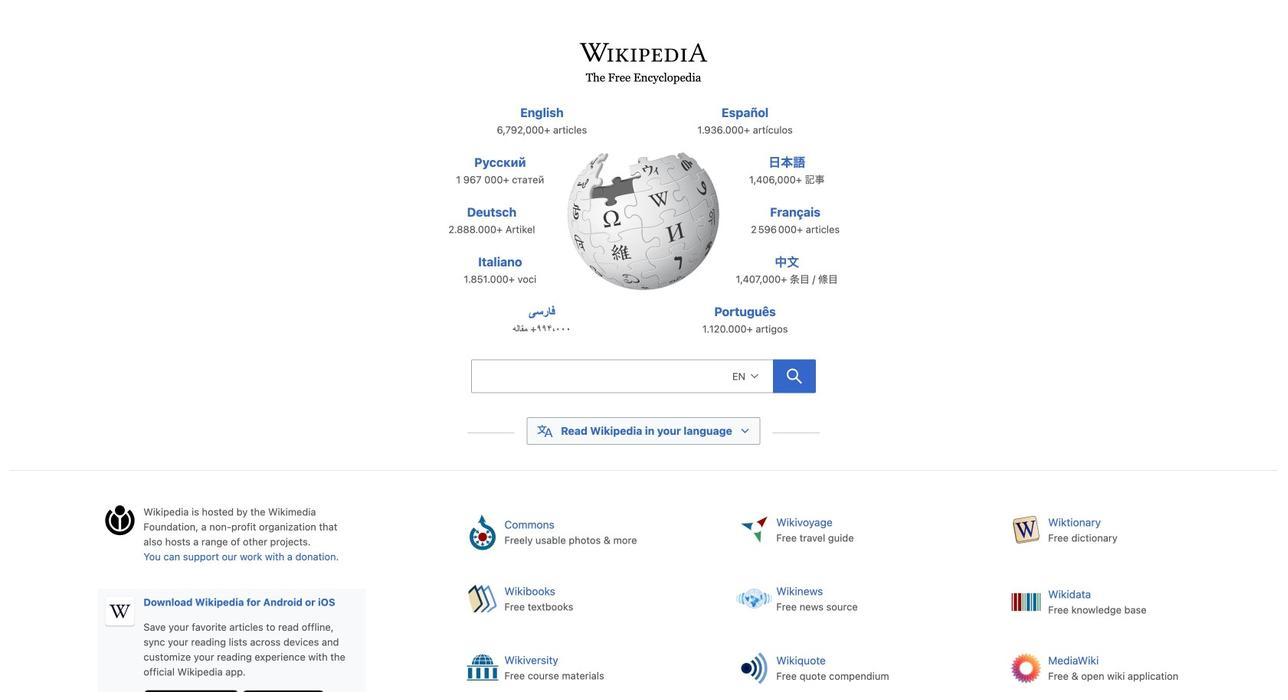 Task type: describe. For each thing, give the bounding box(es) containing it.
other projects element
[[453, 505, 1277, 693]]



Task type: locate. For each thing, give the bounding box(es) containing it.
top languages element
[[432, 103, 855, 352]]

None search field
[[437, 355, 850, 403], [471, 360, 773, 393], [437, 355, 850, 403], [471, 360, 773, 393]]



